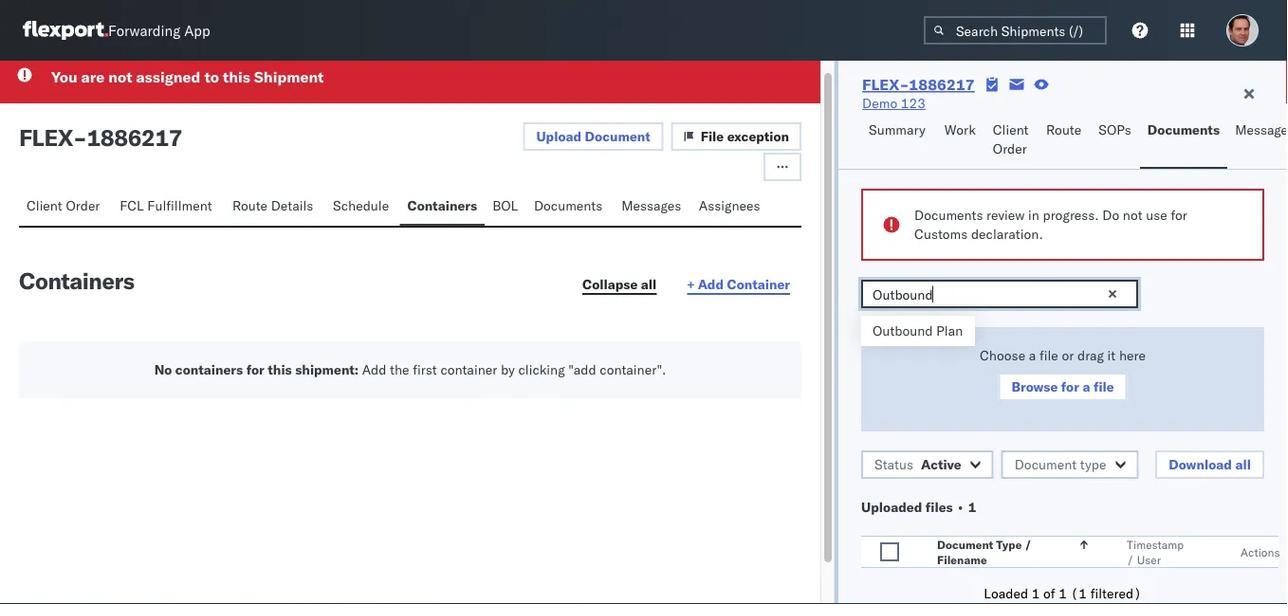 Task type: describe. For each thing, give the bounding box(es) containing it.
0 horizontal spatial documents
[[534, 197, 603, 214]]

are
[[81, 67, 105, 86]]

do
[[1103, 207, 1120, 224]]

123
[[901, 95, 926, 112]]

-
[[73, 123, 87, 151]]

filtered)
[[1091, 586, 1142, 602]]

document for document type / filename
[[938, 538, 994, 552]]

summary
[[869, 121, 926, 138]]

first
[[413, 361, 437, 378]]

Generate document type... text field
[[862, 280, 1139, 308]]

schedule button
[[326, 188, 400, 225]]

route button
[[1039, 113, 1092, 169]]

container
[[727, 276, 791, 292]]

0 horizontal spatial client
[[27, 197, 62, 214]]

container".
[[600, 361, 667, 378]]

status active
[[875, 457, 962, 473]]

assigned
[[136, 67, 201, 86]]

actions
[[1241, 545, 1281, 559]]

add inside "button"
[[698, 276, 724, 292]]

work
[[945, 121, 976, 138]]

fcl
[[120, 197, 144, 214]]

files
[[926, 499, 953, 516]]

details
[[271, 197, 314, 214]]

shipment:
[[295, 361, 359, 378]]

message button
[[1228, 113, 1288, 169]]

declaration.
[[972, 226, 1044, 242]]

exception
[[728, 128, 790, 144]]

upload document
[[537, 128, 651, 144]]

outbound plan
[[873, 323, 964, 339]]

by
[[501, 361, 515, 378]]

no containers for this shipment: add the first container by clicking "add container".
[[154, 361, 667, 378]]

messages
[[622, 197, 682, 214]]

order for topmost client order 'button'
[[993, 140, 1028, 157]]

collapse all
[[583, 276, 657, 292]]

demo 123 link
[[863, 94, 926, 113]]

messages button
[[614, 188, 692, 225]]

flexport. image
[[23, 21, 108, 40]]

all for download all
[[1236, 457, 1252, 473]]

customs
[[915, 226, 968, 242]]

a inside button
[[1083, 379, 1091, 395]]

work button
[[938, 113, 986, 169]]

upload document button
[[523, 122, 664, 150]]

use
[[1147, 207, 1168, 224]]

flex-1886217 link
[[863, 75, 975, 94]]

filename
[[938, 553, 988, 567]]

status
[[875, 457, 914, 473]]

+ add container
[[688, 276, 791, 292]]

download
[[1169, 457, 1233, 473]]

flex-1886217
[[863, 75, 975, 94]]

containers inside button
[[408, 197, 478, 214]]

document type
[[1015, 457, 1107, 473]]

route for route
[[1047, 121, 1082, 138]]

choose
[[980, 347, 1026, 364]]

forwarding app link
[[23, 21, 210, 40]]

0 vertical spatial client order button
[[986, 113, 1039, 169]]

app
[[184, 21, 210, 39]]

user
[[1138, 553, 1162, 567]]

collapse all button
[[571, 270, 669, 299]]

documents review in progress. do not use for customs declaration.
[[915, 207, 1188, 242]]

review
[[987, 207, 1025, 224]]

bol button
[[485, 188, 527, 225]]

0 horizontal spatial this
[[223, 67, 250, 86]]

no
[[154, 361, 172, 378]]

file
[[701, 128, 724, 144]]

order for the left client order 'button'
[[66, 197, 100, 214]]

browse for a file
[[1012, 379, 1115, 395]]

you
[[51, 67, 77, 86]]

document type / filename button
[[934, 533, 1090, 568]]

1 horizontal spatial 1886217
[[910, 75, 975, 94]]

choose a file or drag it here
[[980, 347, 1147, 364]]

(1
[[1071, 586, 1088, 602]]

0 horizontal spatial 1886217
[[87, 123, 182, 151]]

demo
[[863, 95, 898, 112]]

uploaded files ∙ 1
[[862, 499, 977, 516]]

"add
[[569, 361, 597, 378]]

forwarding app
[[108, 21, 210, 39]]

loaded 1 of 1 (1 filtered)
[[985, 586, 1142, 602]]

/ inside timestamp / user
[[1128, 553, 1135, 567]]

schedule
[[333, 197, 389, 214]]

or
[[1062, 347, 1075, 364]]



Task type: locate. For each thing, give the bounding box(es) containing it.
the
[[390, 361, 410, 378]]

1 vertical spatial all
[[1236, 457, 1252, 473]]

order left fcl
[[66, 197, 100, 214]]

type
[[1081, 457, 1107, 473]]

you are not assigned to this shipment
[[51, 67, 324, 86]]

for inside "documents review in progress. do not use for customs declaration."
[[1172, 207, 1188, 224]]

document inside 'button'
[[1015, 457, 1077, 473]]

file exception
[[701, 128, 790, 144]]

1 vertical spatial route
[[232, 197, 268, 214]]

documents button right sops in the right top of the page
[[1141, 113, 1228, 169]]

0 vertical spatial /
[[1025, 538, 1032, 552]]

clicking
[[519, 361, 565, 378]]

container
[[441, 361, 498, 378]]

containers button
[[400, 188, 485, 225]]

1
[[969, 499, 977, 516], [1032, 586, 1041, 602], [1059, 586, 1068, 602]]

1 vertical spatial file
[[1094, 379, 1115, 395]]

timestamp / user button
[[1124, 533, 1204, 568]]

1 horizontal spatial for
[[1062, 379, 1080, 395]]

route left details
[[232, 197, 268, 214]]

1 vertical spatial containers
[[19, 266, 134, 295]]

0 vertical spatial a
[[1030, 347, 1037, 364]]

browse for a file button
[[999, 373, 1128, 401]]

fcl fulfillment
[[120, 197, 212, 214]]

a down drag
[[1083, 379, 1091, 395]]

0 horizontal spatial document
[[585, 128, 651, 144]]

1 for ∙
[[969, 499, 977, 516]]

1 horizontal spatial 1
[[1032, 586, 1041, 602]]

collapse
[[583, 276, 638, 292]]

documents up customs
[[915, 207, 984, 224]]

1 vertical spatial client order button
[[19, 188, 112, 225]]

0 horizontal spatial not
[[108, 67, 132, 86]]

0 horizontal spatial route
[[232, 197, 268, 214]]

0 horizontal spatial a
[[1030, 347, 1037, 364]]

file
[[1040, 347, 1059, 364], [1094, 379, 1115, 395]]

/ left user at the right bottom of the page
[[1128, 553, 1135, 567]]

0 horizontal spatial file
[[1040, 347, 1059, 364]]

route left sops in the right top of the page
[[1047, 121, 1082, 138]]

2 horizontal spatial 1
[[1059, 586, 1068, 602]]

1 right of
[[1059, 586, 1068, 602]]

documents button right the bol
[[527, 188, 614, 225]]

all right download
[[1236, 457, 1252, 473]]

2 horizontal spatial documents
[[1148, 121, 1221, 138]]

/
[[1025, 538, 1032, 552], [1128, 553, 1135, 567]]

demo 123
[[863, 95, 926, 112]]

all right collapse
[[641, 276, 657, 292]]

timestamp
[[1128, 538, 1185, 552]]

route for route details
[[232, 197, 268, 214]]

client down flex at the top left of page
[[27, 197, 62, 214]]

1 horizontal spatial client
[[993, 121, 1029, 138]]

0 vertical spatial 1886217
[[910, 75, 975, 94]]

it
[[1108, 347, 1116, 364]]

/ right type
[[1025, 538, 1032, 552]]

1 vertical spatial /
[[1128, 553, 1135, 567]]

order right work button
[[993, 140, 1028, 157]]

client order
[[993, 121, 1029, 157], [27, 197, 100, 214]]

download all button
[[1156, 451, 1265, 479]]

plan
[[937, 323, 964, 339]]

0 vertical spatial documents button
[[1141, 113, 1228, 169]]

+
[[688, 276, 695, 292]]

document
[[585, 128, 651, 144], [1015, 457, 1077, 473], [938, 538, 994, 552]]

/ inside document type / filename
[[1025, 538, 1032, 552]]

Search Shipments (/) text field
[[924, 16, 1108, 45]]

for inside button
[[1062, 379, 1080, 395]]

1 vertical spatial client order
[[27, 197, 100, 214]]

0 horizontal spatial order
[[66, 197, 100, 214]]

document up filename
[[938, 538, 994, 552]]

to
[[204, 67, 219, 86]]

0 horizontal spatial all
[[641, 276, 657, 292]]

drag
[[1078, 347, 1105, 364]]

flex - 1886217
[[19, 123, 182, 151]]

client order for topmost client order 'button'
[[993, 121, 1029, 157]]

0 horizontal spatial /
[[1025, 538, 1032, 552]]

0 vertical spatial for
[[1172, 207, 1188, 224]]

None checkbox
[[881, 543, 900, 562]]

documents right sops in the right top of the page
[[1148, 121, 1221, 138]]

sops
[[1099, 121, 1132, 138]]

file left or
[[1040, 347, 1059, 364]]

loaded
[[985, 586, 1029, 602]]

browse
[[1012, 379, 1059, 395]]

1 vertical spatial documents button
[[527, 188, 614, 225]]

all for collapse all
[[641, 276, 657, 292]]

0 vertical spatial this
[[223, 67, 250, 86]]

documents button
[[1141, 113, 1228, 169], [527, 188, 614, 225]]

0 vertical spatial client order
[[993, 121, 1029, 157]]

type
[[997, 538, 1023, 552]]

1 horizontal spatial order
[[993, 140, 1028, 157]]

0 horizontal spatial for
[[246, 361, 265, 378]]

for
[[1172, 207, 1188, 224], [246, 361, 265, 378], [1062, 379, 1080, 395]]

0 horizontal spatial containers
[[19, 266, 134, 295]]

1 horizontal spatial this
[[268, 361, 292, 378]]

client right work
[[993, 121, 1029, 138]]

1886217 up fcl
[[87, 123, 182, 151]]

document type / filename
[[938, 538, 1032, 567]]

+ add container button
[[676, 270, 802, 299]]

2 vertical spatial for
[[1062, 379, 1080, 395]]

1 horizontal spatial client order
[[993, 121, 1029, 157]]

documents right bol button
[[534, 197, 603, 214]]

client order right work button
[[993, 121, 1029, 157]]

download all
[[1169, 457, 1252, 473]]

documents inside "documents review in progress. do not use for customs declaration."
[[915, 207, 984, 224]]

0 horizontal spatial client order
[[27, 197, 100, 214]]

a right choose
[[1030, 347, 1037, 364]]

0 horizontal spatial documents button
[[527, 188, 614, 225]]

document right upload
[[585, 128, 651, 144]]

1 vertical spatial a
[[1083, 379, 1091, 395]]

route inside button
[[1047, 121, 1082, 138]]

not
[[108, 67, 132, 86], [1124, 207, 1143, 224]]

1 vertical spatial document
[[1015, 457, 1077, 473]]

here
[[1120, 347, 1147, 364]]

containers
[[175, 361, 243, 378]]

0 vertical spatial order
[[993, 140, 1028, 157]]

1 vertical spatial add
[[362, 361, 387, 378]]

1 horizontal spatial a
[[1083, 379, 1091, 395]]

flex
[[19, 123, 73, 151]]

add left the on the left bottom of the page
[[362, 361, 387, 378]]

order
[[993, 140, 1028, 157], [66, 197, 100, 214]]

file exception button
[[672, 122, 802, 150], [672, 122, 802, 150]]

documents
[[1148, 121, 1221, 138], [534, 197, 603, 214], [915, 207, 984, 224]]

flex-
[[863, 75, 910, 94]]

1 horizontal spatial document
[[938, 538, 994, 552]]

client order button right work
[[986, 113, 1039, 169]]

add right + on the right top
[[698, 276, 724, 292]]

0 vertical spatial client
[[993, 121, 1029, 138]]

1 horizontal spatial route
[[1047, 121, 1082, 138]]

containers left the bol
[[408, 197, 478, 214]]

2 horizontal spatial for
[[1172, 207, 1188, 224]]

1886217 up "123"
[[910, 75, 975, 94]]

shipment
[[254, 67, 324, 86]]

containers down fcl
[[19, 266, 134, 295]]

1 vertical spatial order
[[66, 197, 100, 214]]

route inside button
[[232, 197, 268, 214]]

1 horizontal spatial containers
[[408, 197, 478, 214]]

document type button
[[1002, 451, 1139, 479]]

1 vertical spatial client
[[27, 197, 62, 214]]

not right do
[[1124, 207, 1143, 224]]

1 right ∙
[[969, 499, 977, 516]]

2 vertical spatial document
[[938, 538, 994, 552]]

1 horizontal spatial documents button
[[1141, 113, 1228, 169]]

1 left of
[[1032, 586, 1041, 602]]

for right the containers at the left
[[246, 361, 265, 378]]

active
[[922, 457, 962, 473]]

sops button
[[1092, 113, 1141, 169]]

1 horizontal spatial file
[[1094, 379, 1115, 395]]

0 horizontal spatial add
[[362, 361, 387, 378]]

1 horizontal spatial client order button
[[986, 113, 1039, 169]]

1 horizontal spatial documents
[[915, 207, 984, 224]]

containers
[[408, 197, 478, 214], [19, 266, 134, 295]]

0 vertical spatial all
[[641, 276, 657, 292]]

1 horizontal spatial not
[[1124, 207, 1143, 224]]

1 for of
[[1059, 586, 1068, 602]]

in
[[1029, 207, 1040, 224]]

for right use
[[1172, 207, 1188, 224]]

0 horizontal spatial 1
[[969, 499, 977, 516]]

route
[[1047, 121, 1082, 138], [232, 197, 268, 214]]

this right the "to"
[[223, 67, 250, 86]]

document for document type
[[1015, 457, 1077, 473]]

order inside client order
[[993, 140, 1028, 157]]

1 vertical spatial for
[[246, 361, 265, 378]]

1 vertical spatial not
[[1124, 207, 1143, 224]]

0 vertical spatial route
[[1047, 121, 1082, 138]]

client order left fcl
[[27, 197, 100, 214]]

outbound
[[873, 323, 933, 339]]

summary button
[[862, 113, 938, 169]]

route details
[[232, 197, 314, 214]]

1 horizontal spatial all
[[1236, 457, 1252, 473]]

fcl fulfillment button
[[112, 188, 225, 225]]

0 horizontal spatial client order button
[[19, 188, 112, 225]]

not right are
[[108, 67, 132, 86]]

document left 'type'
[[1015, 457, 1077, 473]]

client order button
[[986, 113, 1039, 169], [19, 188, 112, 225]]

fulfillment
[[147, 197, 212, 214]]

progress.
[[1044, 207, 1100, 224]]

this left shipment:
[[268, 361, 292, 378]]

client order for the left client order 'button'
[[27, 197, 100, 214]]

message
[[1236, 121, 1288, 138]]

all
[[641, 276, 657, 292], [1236, 457, 1252, 473]]

not inside "documents review in progress. do not use for customs declaration."
[[1124, 207, 1143, 224]]

of
[[1044, 586, 1056, 602]]

0 vertical spatial not
[[108, 67, 132, 86]]

document inside document type / filename
[[938, 538, 994, 552]]

file down it on the bottom of the page
[[1094, 379, 1115, 395]]

forwarding
[[108, 21, 181, 39]]

0 vertical spatial add
[[698, 276, 724, 292]]

add
[[698, 276, 724, 292], [362, 361, 387, 378]]

route details button
[[225, 188, 326, 225]]

1 vertical spatial this
[[268, 361, 292, 378]]

uploaded
[[862, 499, 923, 516]]

1 horizontal spatial add
[[698, 276, 724, 292]]

1 vertical spatial 1886217
[[87, 123, 182, 151]]

for down or
[[1062, 379, 1080, 395]]

0 vertical spatial file
[[1040, 347, 1059, 364]]

file inside button
[[1094, 379, 1115, 395]]

0 vertical spatial containers
[[408, 197, 478, 214]]

client order button left fcl
[[19, 188, 112, 225]]

1 horizontal spatial /
[[1128, 553, 1135, 567]]

2 horizontal spatial document
[[1015, 457, 1077, 473]]

0 vertical spatial document
[[585, 128, 651, 144]]



Task type: vqa. For each thing, say whether or not it's contained in the screenshot.
the right file
yes



